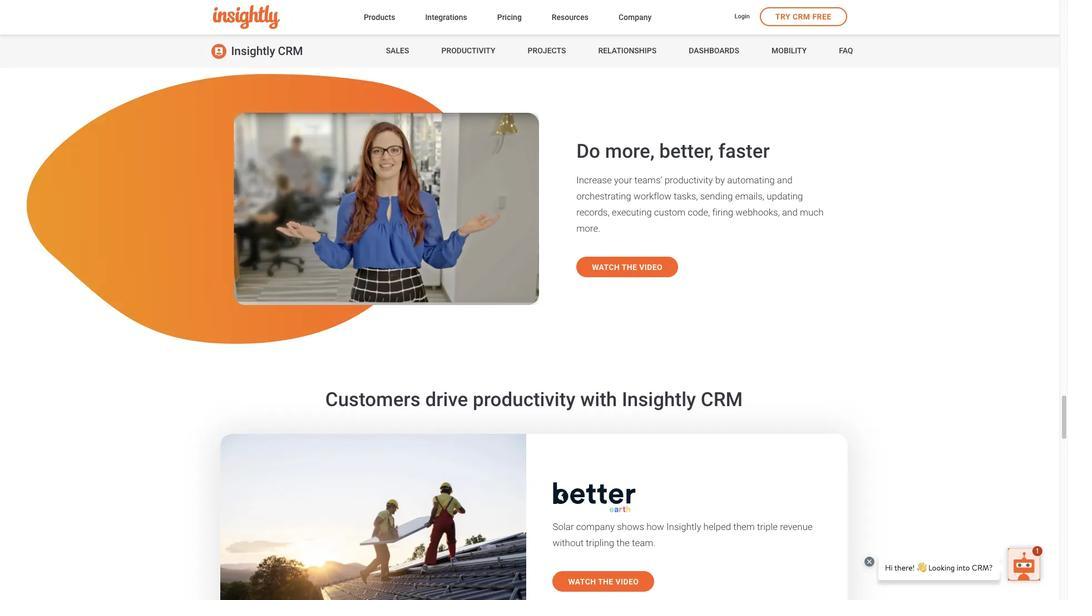 Task type: vqa. For each thing, say whether or not it's contained in the screenshot.
the them
yes



Task type: describe. For each thing, give the bounding box(es) containing it.
custom
[[654, 207, 686, 218]]

resources link
[[552, 10, 589, 25]]

increase
[[577, 175, 612, 186]]

insightly crm
[[231, 45, 303, 58]]

dashboards link
[[689, 35, 740, 68]]

try crm free button
[[760, 7, 847, 26]]

insightly for customers
[[622, 389, 696, 412]]

,
[[763, 191, 765, 202]]

executing
[[612, 207, 652, 218]]

dashboards
[[689, 46, 740, 55]]

try crm free link
[[760, 7, 847, 26]]

better,
[[660, 140, 714, 163]]

integrations
[[425, 13, 467, 21]]

revenue
[[780, 522, 813, 533]]

relationships link
[[598, 35, 657, 68]]

insightly logo image
[[213, 5, 280, 29]]

pricing
[[497, 13, 522, 21]]

and inside , updating records, executing custom code, firing webhooks, and
[[782, 207, 798, 218]]

faster
[[719, 140, 770, 163]]

projects link
[[528, 35, 566, 68]]

customers drive productivity with insightly crm
[[325, 389, 743, 412]]

free
[[813, 12, 832, 21]]

resources
[[552, 13, 589, 21]]

watch for solar company shows how insightly helped them triple revenue without tripling the team.
[[568, 578, 596, 587]]

insightly crm link
[[211, 35, 303, 68]]

solar company shows how insightly helped them triple revenue without tripling the team.
[[553, 522, 813, 549]]

solar
[[553, 522, 574, 533]]

integrations link
[[425, 10, 467, 25]]

more.
[[577, 223, 601, 235]]

video for solar company shows how insightly helped them triple revenue without tripling the team.
[[616, 578, 639, 587]]

productivity inside increase your teams' productivity by automating and orchestrating workflow tasks, sending emails
[[665, 175, 713, 186]]

do
[[577, 140, 600, 163]]

much
[[800, 207, 824, 218]]

better earth image
[[220, 435, 526, 601]]

the for solar company shows how insightly helped them triple revenue without tripling the team.
[[598, 578, 614, 587]]

tasks,
[[674, 191, 698, 202]]

watch the video for increase your teams' productivity by automating and
[[592, 263, 663, 272]]

products
[[364, 13, 395, 21]]

watch the video for solar company shows how insightly helped them triple revenue without tripling the team.
[[568, 578, 639, 587]]

2 vertical spatial crm
[[701, 389, 743, 412]]

relationships
[[598, 46, 657, 55]]

login link
[[735, 12, 750, 22]]

products link
[[364, 10, 395, 25]]

projects
[[528, 46, 566, 55]]

faq
[[839, 46, 853, 55]]

with
[[581, 389, 617, 412]]

video for increase your teams' productivity by automating and
[[640, 263, 663, 272]]



Task type: locate. For each thing, give the bounding box(es) containing it.
and up updating
[[777, 175, 793, 186]]

drive
[[425, 389, 468, 412]]

try
[[776, 12, 791, 21]]

betterearthsolar logo image
[[553, 483, 636, 514]]

0 vertical spatial crm
[[793, 12, 811, 21]]

insightly for solar
[[667, 522, 701, 533]]

0 horizontal spatial crm
[[278, 45, 303, 58]]

1 horizontal spatial crm
[[701, 389, 743, 412]]

and inside increase your teams' productivity by automating and orchestrating workflow tasks, sending emails
[[777, 175, 793, 186]]

insightly logo link
[[213, 5, 346, 29]]

updating
[[767, 191, 803, 202]]

company
[[619, 13, 652, 21]]

the inside 'solar company shows how insightly helped them triple revenue without tripling the team.'
[[617, 538, 630, 549]]

and down updating
[[782, 207, 798, 218]]

orchestrating
[[577, 191, 631, 202]]

0 horizontal spatial video
[[616, 578, 639, 587]]

the down shows
[[617, 538, 630, 549]]

watch down without
[[568, 578, 596, 587]]

pricing link
[[497, 10, 522, 25]]

0 vertical spatial insightly
[[231, 45, 275, 58]]

2 horizontal spatial crm
[[793, 12, 811, 21]]

insightly
[[231, 45, 275, 58], [622, 389, 696, 412], [667, 522, 701, 533]]

1 vertical spatial productivity
[[473, 389, 576, 412]]

team.
[[632, 538, 656, 549]]

0 horizontal spatial productivity
[[473, 389, 576, 412]]

automating
[[727, 175, 775, 186]]

mobility
[[772, 46, 807, 55]]

2 vertical spatial insightly
[[667, 522, 701, 533]]

1 vertical spatial watch
[[568, 578, 596, 587]]

watch the video down tripling
[[568, 578, 639, 587]]

much more. link
[[577, 207, 824, 235]]

more,
[[605, 140, 655, 163]]

your
[[614, 175, 632, 186]]

tripling
[[586, 538, 614, 549]]

0 vertical spatial productivity
[[665, 175, 713, 186]]

insightly inside 'solar company shows how insightly helped them triple revenue without tripling the team.'
[[667, 522, 701, 533]]

1 horizontal spatial video
[[640, 263, 663, 272]]

teams'
[[635, 175, 663, 186]]

1 vertical spatial insightly
[[622, 389, 696, 412]]

mobility link
[[772, 35, 807, 68]]

triple
[[757, 522, 778, 533]]

0 vertical spatial video
[[640, 263, 663, 272]]

helped
[[704, 522, 731, 533]]

sales link
[[386, 35, 409, 68]]

the for increase your teams' productivity by automating and
[[622, 263, 637, 272]]

crm
[[793, 12, 811, 21], [278, 45, 303, 58], [701, 389, 743, 412]]

watch
[[592, 263, 620, 272], [568, 578, 596, 587]]

the
[[622, 263, 637, 272], [617, 538, 630, 549], [598, 578, 614, 587]]

0 vertical spatial watch
[[592, 263, 620, 272]]

increase your teams' productivity by automating and orchestrating workflow tasks, sending emails
[[577, 175, 793, 202]]

1 vertical spatial crm
[[278, 45, 303, 58]]

try crm free
[[776, 12, 832, 21]]

crm for try
[[793, 12, 811, 21]]

productivity link
[[442, 35, 496, 68]]

the down executing
[[622, 263, 637, 272]]

2 vertical spatial the
[[598, 578, 614, 587]]

crm for insightly
[[278, 45, 303, 58]]

1 horizontal spatial productivity
[[665, 175, 713, 186]]

sending
[[700, 191, 733, 202]]

webhooks,
[[736, 207, 780, 218]]

them
[[734, 522, 755, 533]]

company
[[576, 522, 615, 533]]

productivity
[[442, 46, 496, 55]]

productivity
[[665, 175, 713, 186], [473, 389, 576, 412]]

by
[[715, 175, 725, 186]]

1 vertical spatial and
[[782, 207, 798, 218]]

0 vertical spatial the
[[622, 263, 637, 272]]

1 vertical spatial the
[[617, 538, 630, 549]]

watch down the more.
[[592, 263, 620, 272]]

company link
[[619, 10, 652, 25]]

crm hero video tn v2 image
[[234, 113, 539, 306]]

without
[[553, 538, 584, 549]]

records,
[[577, 207, 610, 218]]

sales
[[386, 46, 409, 55]]

0 vertical spatial and
[[777, 175, 793, 186]]

how
[[647, 522, 664, 533]]

, updating records, executing custom code, firing webhooks, and
[[577, 191, 803, 218]]

orchestrating workflow tasks, link
[[577, 191, 698, 202]]

customers
[[325, 389, 421, 412]]

watch for increase your teams' productivity by automating and
[[592, 263, 620, 272]]

1 vertical spatial video
[[616, 578, 639, 587]]

faq link
[[839, 35, 853, 68]]

workflow
[[634, 191, 672, 202]]

1 vertical spatial watch the video
[[568, 578, 639, 587]]

0 vertical spatial watch the video
[[592, 263, 663, 272]]

code,
[[688, 207, 710, 218]]

sending emails link
[[700, 191, 763, 202]]

emails
[[735, 191, 763, 202]]

much more.
[[577, 207, 824, 235]]

shows
[[617, 522, 644, 533]]

and
[[777, 175, 793, 186], [782, 207, 798, 218]]

crm inside button
[[793, 12, 811, 21]]

the down tripling
[[598, 578, 614, 587]]

watch the video
[[592, 263, 663, 272], [568, 578, 639, 587]]

video
[[640, 263, 663, 272], [616, 578, 639, 587]]

watch the video down the more.
[[592, 263, 663, 272]]

firing
[[713, 207, 734, 218]]

login
[[735, 13, 750, 20]]

do more, better, faster
[[577, 140, 770, 163]]



